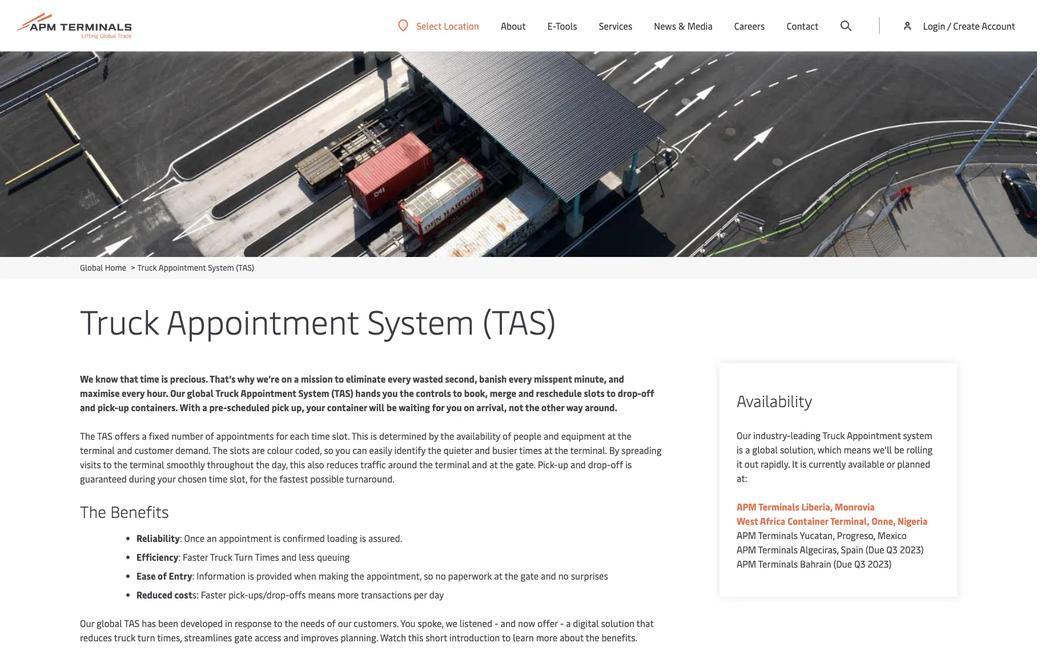 Task type: vqa. For each thing, say whether or not it's contained in the screenshot.
Benefits
yes



Task type: describe. For each thing, give the bounding box(es) containing it.
also
[[307, 458, 324, 471]]

determined
[[379, 430, 427, 442]]

0 vertical spatial faster
[[183, 551, 208, 563]]

the left needs on the bottom left
[[285, 617, 298, 630]]

surprises
[[571, 570, 608, 582]]

1 vertical spatial so
[[424, 570, 433, 582]]

of up demand.
[[205, 430, 214, 442]]

availability
[[737, 390, 813, 411]]

apm terminals liberia, monrovia west africa container terminal, onne, nigeria apm terminals yucatan, progreso, mexico apm terminals algeciras, spain (due q3 2023) apm terminals bahrain (due q3 2023)
[[737, 501, 928, 570]]

global home link
[[80, 262, 126, 273]]

africa
[[760, 515, 786, 527]]

a left mission
[[294, 373, 299, 385]]

are
[[252, 444, 265, 457]]

1 vertical spatial pick-
[[229, 589, 248, 601]]

apm terminals liberia, monrovia link
[[737, 501, 875, 513]]

0 horizontal spatial for
[[250, 473, 262, 485]]

confirmed
[[283, 532, 325, 545]]

pick- inside we know that time is precious. that's why we're on a mission to eliminate every wasted second, banish every misspent minute, and maximise every hour. our global truck appointment system (tas) hands you the controls to book, merge and reschedule slots to drop-off and pick-up containers. with a pre-scheduled pick up, your container will be waiting for you on arrival, not the other way around.
[[98, 401, 118, 414]]

the down digital
[[586, 631, 600, 644]]

0 vertical spatial more
[[338, 589, 359, 601]]

during
[[129, 473, 156, 485]]

minute,
[[574, 373, 607, 385]]

a inside our industry-leading truck appointment system is a global solution, which means we'll be rolling it out rapidly. it is currently available or planned at:
[[746, 443, 750, 456]]

1 horizontal spatial time
[[209, 473, 228, 485]]

reduced
[[137, 589, 172, 601]]

visits
[[80, 458, 101, 471]]

>
[[131, 262, 135, 273]]

your inside the tas offers a fixed number of appointments for each time slot. this is determined by the availability of people and equipment at the terminal and customer demand. the slots are colour coded, so you can easily identify the quieter and busier times at the terminal. by spreading visits to the terminal smoothly throughout the day, this also reduces traffic around the terminal and at the gate. pick-up and drop-off is guaranteed during your chosen time slot, for the fastest possible turnaround.
[[158, 473, 176, 485]]

0 horizontal spatial (tas)
[[236, 262, 254, 273]]

global inside we know that time is precious. that's why we're on a mission to eliminate every wasted second, banish every misspent minute, and maximise every hour. our global truck appointment system (tas) hands you the controls to book, merge and reschedule slots to drop-off and pick-up containers. with a pre-scheduled pick up, your container will be waiting for you on arrival, not the other way around.
[[187, 387, 214, 399]]

your inside we know that time is precious. that's why we're on a mission to eliminate every wasted second, banish every misspent minute, and maximise every hour. our global truck appointment system (tas) hands you the controls to book, merge and reschedule slots to drop-off and pick-up containers. with a pre-scheduled pick up, your container will be waiting for you on arrival, not the other way around.
[[306, 401, 325, 414]]

by
[[429, 430, 439, 442]]

with
[[180, 401, 200, 414]]

1 vertical spatial the
[[213, 444, 228, 457]]

0 vertical spatial on
[[282, 373, 292, 385]]

1 - from the left
[[495, 617, 499, 630]]

streamlines
[[184, 631, 232, 644]]

customers.
[[354, 617, 399, 630]]

and down 'availability'
[[475, 444, 490, 457]]

offers
[[115, 430, 140, 442]]

a inside our global tas has been developed in response to the needs of our customers. you spoke, we listened - and now offer - a digital solution that reduces truck turn times, streamlines gate access and improves planning. watch this short introduction to learn more about the benefits.
[[566, 617, 571, 630]]

is right it
[[801, 458, 807, 470]]

the right paperwork
[[505, 570, 519, 582]]

0 horizontal spatial terminal
[[80, 444, 115, 457]]

is up it
[[737, 443, 744, 456]]

careers
[[735, 19, 765, 32]]

the up guaranteed
[[114, 458, 128, 471]]

leading
[[791, 429, 821, 442]]

listened
[[460, 617, 493, 630]]

1 vertical spatial means
[[308, 589, 335, 601]]

appointment inside our industry-leading truck appointment system is a global solution, which means we'll be rolling it out rapidly. it is currently available or planned at:
[[847, 429, 901, 442]]

at down busier
[[490, 458, 498, 471]]

home
[[105, 262, 126, 273]]

reduced cost s: faster pick-ups/drop-offs means more transactions per day
[[137, 589, 444, 601]]

at up pick-
[[545, 444, 553, 457]]

to up access
[[274, 617, 283, 630]]

out
[[745, 458, 759, 470]]

and left now
[[501, 617, 516, 630]]

and down terminal.
[[571, 458, 586, 471]]

1 vertical spatial on
[[464, 401, 475, 414]]

scheduled
[[227, 401, 270, 414]]

short
[[426, 631, 447, 644]]

eliminate
[[346, 373, 386, 385]]

misspent
[[534, 373, 572, 385]]

our industry-leading truck appointment system is a global solution, which means we'll be rolling it out rapidly. it is currently available or planned at:
[[737, 429, 933, 485]]

contact button
[[787, 0, 819, 51]]

wasted
[[413, 373, 443, 385]]

and down offers
[[117, 444, 132, 457]]

and up not in the bottom of the page
[[519, 387, 534, 399]]

an
[[207, 532, 217, 545]]

benefits.
[[602, 631, 638, 644]]

tas inside the tas offers a fixed number of appointments for each time slot. this is determined by the availability of people and equipment at the terminal and customer demand. the slots are colour coded, so you can easily identify the quieter and busier times at the terminal. by spreading visits to the terminal smoothly throughout the day, this also reduces traffic around the terminal and at the gate. pick-up and drop-off is guaranteed during your chosen time slot, for the fastest possible turnaround.
[[97, 430, 113, 442]]

arrival,
[[477, 401, 507, 414]]

2 no from the left
[[559, 570, 569, 582]]

offs
[[289, 589, 306, 601]]

2 horizontal spatial every
[[509, 373, 532, 385]]

services button
[[599, 0, 633, 51]]

day
[[430, 589, 444, 601]]

time inside we know that time is precious. that's why we're on a mission to eliminate every wasted second, banish every misspent minute, and maximise every hour. our global truck appointment system (tas) hands you the controls to book, merge and reschedule slots to drop-off and pick-up containers. with a pre-scheduled pick up, your container will be waiting for you on arrival, not the other way around.
[[140, 373, 159, 385]]

times
[[255, 551, 279, 563]]

0 vertical spatial system
[[208, 262, 234, 273]]

it
[[793, 458, 798, 470]]

truck down home
[[80, 298, 159, 343]]

so inside the tas offers a fixed number of appointments for each time slot. this is determined by the availability of people and equipment at the terminal and customer demand. the slots are colour coded, so you can easily identify the quieter and busier times at the terminal. by spreading visits to the terminal smoothly throughout the day, this also reduces traffic around the terminal and at the gate. pick-up and drop-off is guaranteed during your chosen time slot, for the fastest possible turnaround.
[[324, 444, 334, 457]]

offer
[[538, 617, 558, 630]]

appointment inside we know that time is precious. that's why we're on a mission to eliminate every wasted second, banish every misspent minute, and maximise every hour. our global truck appointment system (tas) hands you the controls to book, merge and reschedule slots to drop-off and pick-up containers. with a pre-scheduled pick up, your container will be waiting for you on arrival, not the other way around.
[[241, 387, 297, 399]]

provided
[[256, 570, 292, 582]]

reliability
[[137, 532, 180, 545]]

up inside the tas offers a fixed number of appointments for each time slot. this is determined by the availability of people and equipment at the terminal and customer demand. the slots are colour coded, so you can easily identify the quieter and busier times at the terminal. by spreading visits to the terminal smoothly throughout the day, this also reduces traffic around the terminal and at the gate. pick-up and drop-off is guaranteed during your chosen time slot, for the fastest possible turnaround.
[[558, 458, 569, 471]]

to up around.
[[607, 387, 616, 399]]

reduces inside the tas offers a fixed number of appointments for each time slot. this is determined by the availability of people and equipment at the terminal and customer demand. the slots are colour coded, so you can easily identify the quieter and busier times at the terminal. by spreading visits to the terminal smoothly throughout the day, this also reduces traffic around the terminal and at the gate. pick-up and drop-off is guaranteed during your chosen time slot, for the fastest possible turnaround.
[[327, 458, 359, 471]]

number
[[172, 430, 203, 442]]

up inside we know that time is precious. that's why we're on a mission to eliminate every wasted second, banish every misspent minute, and maximise every hour. our global truck appointment system (tas) hands you the controls to book, merge and reschedule slots to drop-off and pick-up containers. with a pre-scheduled pick up, your container will be waiting for you on arrival, not the other way around.
[[118, 401, 129, 414]]

3 apm from the top
[[737, 543, 757, 556]]

merge
[[490, 387, 517, 399]]

global
[[80, 262, 103, 273]]

1 vertical spatial system
[[367, 298, 474, 343]]

developed
[[181, 617, 223, 630]]

banish
[[479, 373, 507, 385]]

that inside we know that time is precious. that's why we're on a mission to eliminate every wasted second, banish every misspent minute, and maximise every hour. our global truck appointment system (tas) hands you the controls to book, merge and reschedule slots to drop-off and pick-up containers. with a pre-scheduled pick up, your container will be waiting for you on arrival, not the other way around.
[[120, 373, 138, 385]]

and down quieter
[[472, 458, 488, 471]]

we know that time is precious. that's why we're on a mission to eliminate every wasted second, banish every misspent minute, and maximise every hour. our global truck appointment system (tas) hands you the controls to book, merge and reschedule slots to drop-off and pick-up containers. with a pre-scheduled pick up, your container will be waiting for you on arrival, not the other way around.
[[80, 373, 655, 414]]

we'll
[[873, 443, 893, 456]]

and right people
[[544, 430, 559, 442]]

truck for global
[[137, 262, 157, 273]]

is right loading
[[360, 532, 366, 545]]

rapidly.
[[761, 458, 790, 470]]

0 horizontal spatial (due
[[834, 558, 853, 570]]

information
[[197, 570, 246, 582]]

algeciras,
[[800, 543, 839, 556]]

the down the are
[[256, 458, 270, 471]]

appointment,
[[367, 570, 422, 582]]

0 horizontal spatial q3
[[855, 558, 866, 570]]

global inside our industry-leading truck appointment system is a global solution, which means we'll be rolling it out rapidly. it is currently available or planned at:
[[753, 443, 778, 456]]

select
[[417, 19, 442, 32]]

smoothly
[[167, 458, 205, 471]]

1 vertical spatial 2023)
[[868, 558, 892, 570]]

system inside we know that time is precious. that's why we're on a mission to eliminate every wasted second, banish every misspent minute, and maximise every hour. our global truck appointment system (tas) hands you the controls to book, merge and reschedule slots to drop-off and pick-up containers. with a pre-scheduled pick up, your container will be waiting for you on arrival, not the other way around.
[[299, 387, 329, 399]]

this inside our global tas has been developed in response to the needs of our customers. you spoke, we listened - and now offer - a digital solution that reduces truck turn times, streamlines gate access and improves planning. watch this short introduction to learn more about the benefits.
[[408, 631, 424, 644]]

west
[[737, 515, 759, 527]]

container
[[327, 401, 367, 414]]

is right 'this'
[[371, 430, 377, 442]]

1 no from the left
[[436, 570, 446, 582]]

1 apm from the top
[[737, 501, 757, 513]]

efficiency
[[137, 551, 179, 563]]

1 horizontal spatial 2023)
[[900, 543, 924, 556]]

solution
[[601, 617, 635, 630]]

other
[[542, 401, 565, 414]]

truck inside we know that time is precious. that's why we're on a mission to eliminate every wasted second, banish every misspent minute, and maximise every hour. our global truck appointment system (tas) hands you the controls to book, merge and reschedule slots to drop-off and pick-up containers. with a pre-scheduled pick up, your container will be waiting for you on arrival, not the other way around.
[[216, 387, 239, 399]]

fixed
[[149, 430, 169, 442]]

gate inside our global tas has been developed in response to the needs of our customers. you spoke, we listened - and now offer - a digital solution that reduces truck turn times, streamlines gate access and improves planning. watch this short introduction to learn more about the benefits.
[[234, 631, 253, 644]]

our for our global tas has been developed in response to the needs of our customers. you spoke, we listened - and now offer - a digital solution that reduces truck turn times, streamlines gate access and improves planning. watch this short introduction to learn more about the benefits.
[[80, 617, 94, 630]]

liberia,
[[802, 501, 833, 513]]

drop- inside we know that time is precious. that's why we're on a mission to eliminate every wasted second, banish every misspent minute, and maximise every hour. our global truck appointment system (tas) hands you the controls to book, merge and reschedule slots to drop-off and pick-up containers. with a pre-scheduled pick up, your container will be waiting for you on arrival, not the other way around.
[[618, 387, 642, 399]]

mexico
[[878, 529, 907, 542]]

0 vertical spatial (due
[[866, 543, 885, 556]]

the down by
[[428, 444, 442, 457]]

appointment
[[219, 532, 272, 545]]

e-tools
[[548, 19, 577, 32]]

pre-
[[209, 401, 227, 414]]

media
[[688, 19, 713, 32]]

slots inside the tas offers a fixed number of appointments for each time slot. this is determined by the availability of people and equipment at the terminal and customer demand. the slots are colour coded, so you can easily identify the quieter and busier times at the terminal. by spreading visits to the terminal smoothly throughout the day, this also reduces traffic around the terminal and at the gate. pick-up and drop-off is guaranteed during your chosen time slot, for the fastest possible turnaround.
[[230, 444, 250, 457]]

select location
[[417, 19, 479, 32]]

the down the 'day,'
[[264, 473, 277, 485]]

around.
[[585, 401, 618, 414]]

bahrain
[[801, 558, 832, 570]]

off inside we know that time is precious. that's why we're on a mission to eliminate every wasted second, banish every misspent minute, and maximise every hour. our global truck appointment system (tas) hands you the controls to book, merge and reschedule slots to drop-off and pick-up containers. with a pre-scheduled pick up, your container will be waiting for you on arrival, not the other way around.
[[642, 387, 655, 399]]

paperwork
[[448, 570, 492, 582]]

1 horizontal spatial you
[[383, 387, 398, 399]]

is inside we know that time is precious. that's why we're on a mission to eliminate every wasted second, banish every misspent minute, and maximise every hour. our global truck appointment system (tas) hands you the controls to book, merge and reschedule slots to drop-off and pick-up containers. with a pre-scheduled pick up, your container will be waiting for you on arrival, not the other way around.
[[161, 373, 168, 385]]

the right by
[[441, 430, 454, 442]]

guaranteed
[[80, 473, 127, 485]]

slots inside we know that time is precious. that's why we're on a mission to eliminate every wasted second, banish every misspent minute, and maximise every hour. our global truck appointment system (tas) hands you the controls to book, merge and reschedule slots to drop-off and pick-up containers. with a pre-scheduled pick up, your container will be waiting for you on arrival, not the other way around.
[[584, 387, 605, 399]]

equipment
[[562, 430, 606, 442]]

create
[[954, 19, 980, 32]]

each
[[290, 430, 309, 442]]

and left less
[[282, 551, 297, 563]]

2 horizontal spatial time
[[311, 430, 330, 442]]

at right paperwork
[[495, 570, 503, 582]]

response
[[235, 617, 272, 630]]

is up times
[[274, 532, 281, 545]]

been
[[158, 617, 178, 630]]

2 vertical spatial :
[[192, 570, 194, 582]]



Task type: locate. For each thing, give the bounding box(es) containing it.
every left wasted
[[388, 373, 411, 385]]

no left surprises
[[559, 570, 569, 582]]

for right slot,
[[250, 473, 262, 485]]

truck
[[114, 631, 136, 644]]

at up by
[[608, 430, 616, 442]]

our for our industry-leading truck appointment system is a global solution, which means we'll be rolling it out rapidly. it is currently available or planned at:
[[737, 429, 751, 442]]

terminal,
[[831, 515, 870, 527]]

you
[[383, 387, 398, 399], [447, 401, 462, 414], [336, 444, 351, 457]]

truck for our
[[823, 429, 845, 442]]

(due
[[866, 543, 885, 556], [834, 558, 853, 570]]

of up busier
[[503, 430, 512, 442]]

truck appointment system (tas)
[[80, 298, 556, 343]]

1 horizontal spatial means
[[844, 443, 871, 456]]

precious.
[[170, 373, 208, 385]]

improves
[[301, 631, 339, 644]]

0 vertical spatial the
[[80, 430, 95, 442]]

2 vertical spatial the
[[80, 501, 106, 522]]

is down turn
[[248, 570, 254, 582]]

gate down response
[[234, 631, 253, 644]]

0 vertical spatial reduces
[[327, 458, 359, 471]]

a left the fixed
[[142, 430, 147, 442]]

pick-
[[538, 458, 558, 471]]

1 horizontal spatial pick-
[[229, 589, 248, 601]]

hour.
[[147, 387, 168, 399]]

1 horizontal spatial tas
[[124, 617, 140, 630]]

/
[[948, 19, 952, 32]]

2 horizontal spatial system
[[367, 298, 474, 343]]

terminal
[[80, 444, 115, 457], [130, 458, 164, 471], [435, 458, 470, 471]]

truck up which
[[823, 429, 845, 442]]

at:
[[737, 472, 748, 485]]

ups/drop-
[[248, 589, 289, 601]]

0 vertical spatial (tas)
[[236, 262, 254, 273]]

1 vertical spatial this
[[408, 631, 424, 644]]

2 horizontal spatial for
[[432, 401, 445, 414]]

to inside the tas offers a fixed number of appointments for each time slot. this is determined by the availability of people and equipment at the terminal and customer demand. the slots are colour coded, so you can easily identify the quieter and busier times at the terminal. by spreading visits to the terminal smoothly throughout the day, this also reduces traffic around the terminal and at the gate. pick-up and drop-off is guaranteed during your chosen time slot, for the fastest possible turnaround.
[[103, 458, 112, 471]]

book,
[[464, 387, 488, 399]]

0 vertical spatial global
[[187, 387, 214, 399]]

the up throughout
[[213, 444, 228, 457]]

0 vertical spatial this
[[290, 458, 305, 471]]

2 vertical spatial our
[[80, 617, 94, 630]]

1 horizontal spatial q3
[[887, 543, 898, 556]]

0 vertical spatial off
[[642, 387, 655, 399]]

2 horizontal spatial (tas)
[[483, 298, 556, 343]]

system
[[208, 262, 234, 273], [367, 298, 474, 343], [299, 387, 329, 399]]

pick- down the maximise
[[98, 401, 118, 414]]

global inside our global tas has been developed in response to the needs of our customers. you spoke, we listened - and now offer - a digital solution that reduces truck turn times, streamlines gate access and improves planning. watch this short introduction to learn more about the benefits.
[[97, 617, 122, 630]]

turn
[[138, 631, 155, 644]]

0 horizontal spatial time
[[140, 373, 159, 385]]

0 vertical spatial your
[[306, 401, 325, 414]]

the up by
[[618, 430, 632, 442]]

our inside our global tas has been developed in response to the needs of our customers. you spoke, we listened - and now offer - a digital solution that reduces truck turn times, streamlines gate access and improves planning. watch this short introduction to learn more about the benefits.
[[80, 617, 94, 630]]

faster right s:
[[201, 589, 226, 601]]

0 horizontal spatial be
[[387, 401, 397, 414]]

0 vertical spatial that
[[120, 373, 138, 385]]

0 horizontal spatial our
[[80, 617, 94, 630]]

1 vertical spatial faster
[[201, 589, 226, 601]]

to left the learn
[[502, 631, 511, 644]]

faster down once
[[183, 551, 208, 563]]

1 horizontal spatial for
[[276, 430, 288, 442]]

progreso,
[[837, 529, 876, 542]]

reduces up possible
[[327, 458, 359, 471]]

1 vertical spatial (tas)
[[483, 298, 556, 343]]

1 horizontal spatial no
[[559, 570, 569, 582]]

drop- inside the tas offers a fixed number of appointments for each time slot. this is determined by the availability of people and equipment at the terminal and customer demand. the slots are colour coded, so you can easily identify the quieter and busier times at the terminal. by spreading visits to the terminal smoothly throughout the day, this also reduces traffic around the terminal and at the gate. pick-up and drop-off is guaranteed during your chosen time slot, for the fastest possible turnaround.
[[588, 458, 611, 471]]

tas up truck
[[124, 617, 140, 630]]

of right ease on the bottom left of page
[[158, 570, 167, 582]]

1 vertical spatial be
[[895, 443, 905, 456]]

time up hour.
[[140, 373, 159, 385]]

up down equipment
[[558, 458, 569, 471]]

global up truck
[[97, 617, 122, 630]]

pick- down information
[[229, 589, 248, 601]]

means inside our industry-leading truck appointment system is a global solution, which means we'll be rolling it out rapidly. it is currently available or planned at:
[[844, 443, 871, 456]]

: up s:
[[192, 570, 194, 582]]

1 horizontal spatial that
[[637, 617, 654, 630]]

0 horizontal spatial 2023)
[[868, 558, 892, 570]]

needs
[[301, 617, 325, 630]]

2 vertical spatial (tas)
[[331, 387, 354, 399]]

around
[[388, 458, 417, 471]]

0 vertical spatial for
[[432, 401, 445, 414]]

pick-
[[98, 401, 118, 414], [229, 589, 248, 601]]

we're
[[257, 373, 280, 385]]

pick
[[272, 401, 289, 414]]

appointments
[[216, 430, 274, 442]]

faster
[[183, 551, 208, 563], [201, 589, 226, 601]]

watch
[[380, 631, 406, 644]]

e-tools button
[[548, 0, 577, 51]]

(due down mexico
[[866, 543, 885, 556]]

0 horizontal spatial slots
[[230, 444, 250, 457]]

1 horizontal spatial global
[[187, 387, 214, 399]]

means up available
[[844, 443, 871, 456]]

and
[[609, 373, 625, 385], [519, 387, 534, 399], [80, 401, 96, 414], [544, 430, 559, 442], [117, 444, 132, 457], [475, 444, 490, 457], [472, 458, 488, 471], [571, 458, 586, 471], [282, 551, 297, 563], [541, 570, 556, 582], [501, 617, 516, 630], [284, 631, 299, 644]]

(tas) inside we know that time is precious. that's why we're on a mission to eliminate every wasted second, banish every misspent minute, and maximise every hour. our global truck appointment system (tas) hands you the controls to book, merge and reschedule slots to drop-off and pick-up containers. with a pre-scheduled pick up, your container will be waiting for you on arrival, not the other way around.
[[331, 387, 354, 399]]

1 horizontal spatial so
[[424, 570, 433, 582]]

of left our
[[327, 617, 336, 630]]

our inside our industry-leading truck appointment system is a global solution, which means we'll be rolling it out rapidly. it is currently available or planned at:
[[737, 429, 751, 442]]

0 horizontal spatial this
[[290, 458, 305, 471]]

- right the offer
[[560, 617, 564, 630]]

location
[[444, 19, 479, 32]]

0 vertical spatial you
[[383, 387, 398, 399]]

to up guaranteed
[[103, 458, 112, 471]]

1 vertical spatial your
[[158, 473, 176, 485]]

: up entry
[[179, 551, 181, 563]]

turn
[[235, 551, 253, 563]]

1 vertical spatial off
[[611, 458, 624, 471]]

slot.
[[332, 430, 350, 442]]

global up with
[[187, 387, 214, 399]]

be right will
[[387, 401, 397, 414]]

1 horizontal spatial (tas)
[[331, 387, 354, 399]]

2 - from the left
[[560, 617, 564, 630]]

you inside the tas offers a fixed number of appointments for each time slot. this is determined by the availability of people and equipment at the terminal and customer demand. the slots are colour coded, so you can easily identify the quieter and busier times at the terminal. by spreading visits to the terminal smoothly throughout the day, this also reduces traffic around the terminal and at the gate. pick-up and drop-off is guaranteed during your chosen time slot, for the fastest possible turnaround.
[[336, 444, 351, 457]]

the down busier
[[500, 458, 514, 471]]

to
[[335, 373, 344, 385], [453, 387, 462, 399], [607, 387, 616, 399], [103, 458, 112, 471], [274, 617, 283, 630], [502, 631, 511, 644]]

: left once
[[180, 532, 182, 545]]

1 horizontal spatial system
[[299, 387, 329, 399]]

about button
[[501, 0, 526, 51]]

2 vertical spatial for
[[250, 473, 262, 485]]

truck down that's
[[216, 387, 239, 399]]

ease of entry : information is provided when making the appointment, so no paperwork at the gate and no surprises
[[137, 570, 608, 582]]

will
[[369, 401, 385, 414]]

0 vertical spatial be
[[387, 401, 397, 414]]

system
[[904, 429, 933, 442]]

the benefits
[[80, 501, 169, 522]]

that right know
[[120, 373, 138, 385]]

it
[[737, 458, 743, 470]]

0 horizontal spatial reduces
[[80, 631, 112, 644]]

that's
[[210, 373, 236, 385]]

1 horizontal spatial up
[[558, 458, 569, 471]]

possible
[[310, 473, 344, 485]]

0 vertical spatial our
[[170, 387, 185, 399]]

to right mission
[[335, 373, 344, 385]]

4 apm from the top
[[737, 558, 757, 570]]

2 horizontal spatial you
[[447, 401, 462, 414]]

containers.
[[131, 401, 178, 414]]

be up or
[[895, 443, 905, 456]]

1 vertical spatial more
[[536, 631, 558, 644]]

1 vertical spatial reduces
[[80, 631, 112, 644]]

1 vertical spatial drop-
[[588, 458, 611, 471]]

about
[[560, 631, 584, 644]]

more down 'making'
[[338, 589, 359, 601]]

the for the benefits
[[80, 501, 106, 522]]

every up merge at the bottom of page
[[509, 373, 532, 385]]

assured.
[[369, 532, 402, 545]]

so down slot.
[[324, 444, 334, 457]]

so
[[324, 444, 334, 457], [424, 570, 433, 582]]

fastest
[[280, 473, 308, 485]]

0 horizontal spatial tas
[[97, 430, 113, 442]]

yucatan,
[[800, 529, 835, 542]]

a left the pre-
[[202, 401, 207, 414]]

not
[[509, 401, 524, 414]]

2 horizontal spatial our
[[737, 429, 751, 442]]

1 horizontal spatial be
[[895, 443, 905, 456]]

be inside we know that time is precious. that's why we're on a mission to eliminate every wasted second, banish every misspent minute, and maximise every hour. our global truck appointment system (tas) hands you the controls to book, merge and reschedule slots to drop-off and pick-up containers. with a pre-scheduled pick up, your container will be waiting for you on arrival, not the other way around.
[[387, 401, 397, 414]]

2 apm from the top
[[737, 529, 757, 542]]

is down 'spreading'
[[626, 458, 632, 471]]

0 vertical spatial drop-
[[618, 387, 642, 399]]

to down second,
[[453, 387, 462, 399]]

1 horizontal spatial on
[[464, 401, 475, 414]]

traffic
[[361, 458, 386, 471]]

2 horizontal spatial terminal
[[435, 458, 470, 471]]

busier
[[493, 444, 517, 457]]

0 horizontal spatial that
[[120, 373, 138, 385]]

this up fastest
[[290, 458, 305, 471]]

tas inside our global tas has been developed in response to the needs of our customers. you spoke, we listened - and now offer - a digital solution that reduces truck turn times, streamlines gate access and improves planning. watch this short introduction to learn more about the benefits.
[[124, 617, 140, 630]]

this down you
[[408, 631, 424, 644]]

more inside our global tas has been developed in response to the needs of our customers. you spoke, we listened - and now offer - a digital solution that reduces truck turn times, streamlines gate access and improves planning. watch this short introduction to learn more about the benefits.
[[536, 631, 558, 644]]

a up about
[[566, 617, 571, 630]]

truck for efficiency
[[210, 551, 233, 563]]

0 vertical spatial slots
[[584, 387, 605, 399]]

0 horizontal spatial system
[[208, 262, 234, 273]]

for up colour on the bottom of page
[[276, 430, 288, 442]]

appointment
[[159, 262, 206, 273], [166, 298, 359, 343], [241, 387, 297, 399], [847, 429, 901, 442]]

you down slot.
[[336, 444, 351, 457]]

1 vertical spatial q3
[[855, 558, 866, 570]]

and right minute,
[[609, 373, 625, 385]]

that inside our global tas has been developed in response to the needs of our customers. you spoke, we listened - and now offer - a digital solution that reduces truck turn times, streamlines gate access and improves planning. watch this short introduction to learn more about the benefits.
[[637, 617, 654, 630]]

0 horizontal spatial drop-
[[588, 458, 611, 471]]

q3 down mexico
[[887, 543, 898, 556]]

more down the offer
[[536, 631, 558, 644]]

1 vertical spatial (due
[[834, 558, 853, 570]]

1 horizontal spatial every
[[388, 373, 411, 385]]

careers button
[[735, 0, 765, 51]]

reduces inside our global tas has been developed in response to the needs of our customers. you spoke, we listened - and now offer - a digital solution that reduces truck turn times, streamlines gate access and improves planning. watch this short introduction to learn more about the benefits.
[[80, 631, 112, 644]]

for inside we know that time is precious. that's why we're on a mission to eliminate every wasted second, banish every misspent minute, and maximise every hour. our global truck appointment system (tas) hands you the controls to book, merge and reschedule slots to drop-off and pick-up containers. with a pre-scheduled pick up, your container will be waiting for you on arrival, not the other way around.
[[432, 401, 445, 414]]

1 vertical spatial global
[[753, 443, 778, 456]]

contact
[[787, 19, 819, 32]]

terminal up during
[[130, 458, 164, 471]]

queuing
[[317, 551, 350, 563]]

the for the tas offers a fixed number of appointments for each time slot. this is determined by the availability of people and equipment at the terminal and customer demand. the slots are colour coded, so you can easily identify the quieter and busier times at the terminal. by spreading visits to the terminal smoothly throughout the day, this also reduces traffic around the terminal and at the gate. pick-up and drop-off is guaranteed during your chosen time slot, for the fastest possible turnaround.
[[80, 430, 95, 442]]

tools
[[556, 19, 577, 32]]

slots down minute,
[[584, 387, 605, 399]]

1 vertical spatial up
[[558, 458, 569, 471]]

and right access
[[284, 631, 299, 644]]

currently
[[809, 458, 846, 470]]

is up hour.
[[161, 373, 168, 385]]

a up out
[[746, 443, 750, 456]]

global down industry-
[[753, 443, 778, 456]]

the
[[400, 387, 414, 399], [525, 401, 540, 414], [441, 430, 454, 442], [618, 430, 632, 442], [428, 444, 442, 457], [555, 444, 569, 457], [114, 458, 128, 471], [256, 458, 270, 471], [419, 458, 433, 471], [500, 458, 514, 471], [264, 473, 277, 485], [351, 570, 364, 582], [505, 570, 519, 582], [285, 617, 298, 630], [586, 631, 600, 644]]

the right 'making'
[[351, 570, 364, 582]]

has
[[142, 617, 156, 630]]

on right we're
[[282, 373, 292, 385]]

: for reliability
[[180, 532, 182, 545]]

this inside the tas offers a fixed number of appointments for each time slot. this is determined by the availability of people and equipment at the terminal and customer demand. the slots are colour coded, so you can easily identify the quieter and busier times at the terminal. by spreading visits to the terminal smoothly throughout the day, this also reduces traffic around the terminal and at the gate. pick-up and drop-off is guaranteed during your chosen time slot, for the fastest possible turnaround.
[[290, 458, 305, 471]]

0 vertical spatial time
[[140, 373, 159, 385]]

planning.
[[341, 631, 378, 644]]

1 horizontal spatial your
[[306, 401, 325, 414]]

truck inside our industry-leading truck appointment system is a global solution, which means we'll be rolling it out rapidly. it is currently available or planned at:
[[823, 429, 845, 442]]

s:
[[192, 589, 199, 601]]

1 vertical spatial slots
[[230, 444, 250, 457]]

we
[[446, 617, 458, 630]]

means
[[844, 443, 871, 456], [308, 589, 335, 601]]

0 vertical spatial q3
[[887, 543, 898, 556]]

you up will
[[383, 387, 398, 399]]

2 horizontal spatial global
[[753, 443, 778, 456]]

0 horizontal spatial on
[[282, 373, 292, 385]]

0 horizontal spatial -
[[495, 617, 499, 630]]

this
[[352, 430, 369, 442]]

every left hour.
[[122, 387, 145, 399]]

2 vertical spatial global
[[97, 617, 122, 630]]

learn
[[513, 631, 534, 644]]

time down throughout
[[209, 473, 228, 485]]

0 vertical spatial gate
[[521, 570, 539, 582]]

can
[[353, 444, 367, 457]]

1 vertical spatial tas
[[124, 617, 140, 630]]

news & media
[[654, 19, 713, 32]]

rolling
[[907, 443, 933, 456]]

1 horizontal spatial this
[[408, 631, 424, 644]]

controls
[[416, 387, 451, 399]]

reduces left truck
[[80, 631, 112, 644]]

your right up,
[[306, 401, 325, 414]]

a inside the tas offers a fixed number of appointments for each time slot. this is determined by the availability of people and equipment at the terminal and customer demand. the slots are colour coded, so you can easily identify the quieter and busier times at the terminal. by spreading visits to the terminal smoothly throughout the day, this also reduces traffic around the terminal and at the gate. pick-up and drop-off is guaranteed during your chosen time slot, for the fastest possible turnaround.
[[142, 430, 147, 442]]

1 vertical spatial time
[[311, 430, 330, 442]]

west africa container terminal, onne, nigeria link
[[737, 515, 928, 527]]

up,
[[291, 401, 305, 414]]

means down 'making'
[[308, 589, 335, 601]]

0 horizontal spatial every
[[122, 387, 145, 399]]

reschedule
[[536, 387, 582, 399]]

the up pick-
[[555, 444, 569, 457]]

access
[[255, 631, 282, 644]]

0 horizontal spatial you
[[336, 444, 351, 457]]

ease
[[137, 570, 156, 582]]

be inside our industry-leading truck appointment system is a global solution, which means we'll be rolling it out rapidly. it is currently available or planned at:
[[895, 443, 905, 456]]

0 horizontal spatial means
[[308, 589, 335, 601]]

the up visits at bottom
[[80, 430, 95, 442]]

throughout
[[207, 458, 254, 471]]

1 horizontal spatial slots
[[584, 387, 605, 399]]

- right listened at the bottom of page
[[495, 617, 499, 630]]

off inside the tas offers a fixed number of appointments for each time slot. this is determined by the availability of people and equipment at the terminal and customer demand. the slots are colour coded, so you can easily identify the quieter and busier times at the terminal. by spreading visits to the terminal smoothly throughout the day, this also reduces traffic around the terminal and at the gate. pick-up and drop-off is guaranteed during your chosen time slot, for the fastest possible turnaround.
[[611, 458, 624, 471]]

1 horizontal spatial more
[[536, 631, 558, 644]]

identify
[[395, 444, 426, 457]]

the down identify
[[419, 458, 433, 471]]

0 horizontal spatial gate
[[234, 631, 253, 644]]

about
[[501, 19, 526, 32]]

on down 'book,'
[[464, 401, 475, 414]]

waiting
[[399, 401, 430, 414]]

1 horizontal spatial gate
[[521, 570, 539, 582]]

1 vertical spatial :
[[179, 551, 181, 563]]

second,
[[445, 373, 477, 385]]

1 horizontal spatial terminal
[[130, 458, 164, 471]]

: for efficiency
[[179, 551, 181, 563]]

of inside our global tas has been developed in response to the needs of our customers. you spoke, we listened - and now offer - a digital solution that reduces truck turn times, streamlines gate access and improves planning. watch this short introduction to learn more about the benefits.
[[327, 617, 336, 630]]

gate up now
[[521, 570, 539, 582]]

the up waiting
[[400, 387, 414, 399]]

your down smoothly
[[158, 473, 176, 485]]

tuck appointment system image
[[0, 51, 1038, 257]]

no up day
[[436, 570, 446, 582]]

the right not in the bottom of the page
[[525, 401, 540, 414]]

tas left offers
[[97, 430, 113, 442]]

services
[[599, 19, 633, 32]]

terminal down quieter
[[435, 458, 470, 471]]

our inside we know that time is precious. that's why we're on a mission to eliminate every wasted second, banish every misspent minute, and maximise every hour. our global truck appointment system (tas) hands you the controls to book, merge and reschedule slots to drop-off and pick-up containers. with a pre-scheduled pick up, your container will be waiting for you on arrival, not the other way around.
[[170, 387, 185, 399]]

onne,
[[872, 515, 896, 527]]

global home > truck appointment system (tas)
[[80, 262, 254, 273]]

0 horizontal spatial up
[[118, 401, 129, 414]]

so up day
[[424, 570, 433, 582]]

and down the maximise
[[80, 401, 96, 414]]

and left surprises
[[541, 570, 556, 582]]



